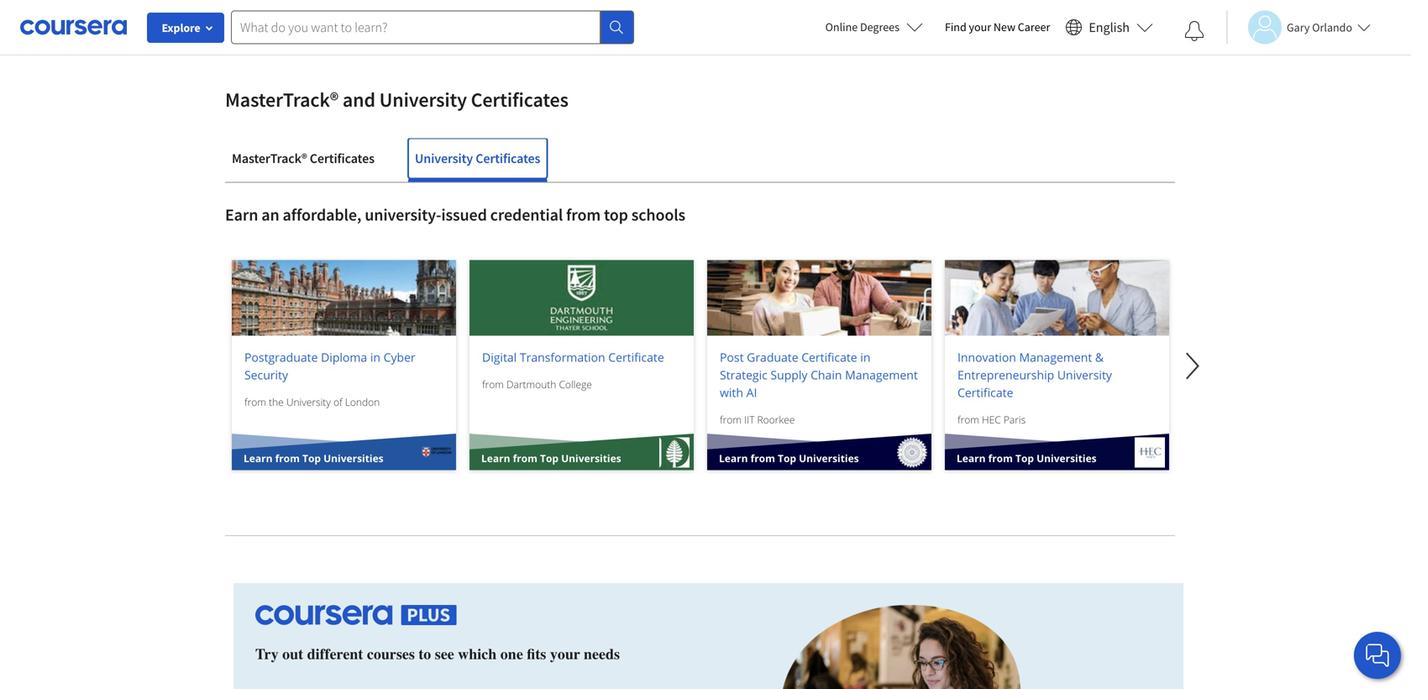 Task type: describe. For each thing, give the bounding box(es) containing it.
from left the
[[245, 395, 266, 409]]

iit
[[745, 413, 755, 427]]

gary orlando button
[[1227, 11, 1371, 44]]

an
[[262, 204, 279, 225]]

top for transformation
[[540, 451, 559, 465]]

explore
[[162, 20, 200, 35]]

digital
[[482, 349, 517, 365]]

innovation
[[958, 349, 1017, 365]]

diploma
[[321, 349, 367, 365]]

earn an affordable, university-issued credential from top schools
[[225, 204, 686, 225]]

schools
[[632, 204, 686, 225]]

which
[[458, 646, 497, 663]]

security
[[245, 367, 288, 383]]

from dartmouth college
[[482, 377, 592, 391]]

universities for graduate
[[799, 451, 859, 465]]

courses
[[367, 646, 415, 663]]

certificates for mastertrack® certificates
[[310, 150, 375, 167]]

paris
[[1004, 413, 1026, 427]]

orlando
[[1313, 20, 1353, 35]]

the
[[269, 395, 284, 409]]

from left top on the top
[[566, 204, 601, 225]]

1 vertical spatial your
[[550, 646, 580, 663]]

mastertrack® certificates button
[[225, 138, 381, 179]]

certificates up university certificates
[[471, 87, 569, 112]]

strategic
[[720, 367, 768, 383]]

certificate for transformation
[[609, 349, 664, 365]]

university certificates button
[[408, 138, 547, 179]]

explore button
[[147, 13, 224, 43]]

learn from top universities for graduate
[[719, 451, 859, 465]]

university inside the innovation management & entrepreneurship university certificate
[[1058, 367, 1113, 383]]

learn for innovation management & entrepreneurship university certificate
[[957, 451, 986, 465]]

with
[[720, 385, 744, 401]]

credential
[[490, 204, 563, 225]]

graduate
[[747, 349, 799, 365]]

chat with us image
[[1365, 642, 1392, 669]]

ai
[[747, 385, 757, 401]]

from down digital
[[482, 377, 504, 391]]

online degrees button
[[812, 8, 937, 45]]

postgraduate diploma in cyber security link
[[245, 348, 444, 384]]

needs
[[584, 646, 620, 663]]

english
[[1089, 19, 1130, 36]]

one
[[501, 646, 523, 663]]

related certificate program recommendations tab list
[[225, 138, 1176, 182]]

college
[[559, 377, 592, 391]]

top for graduate
[[778, 451, 797, 465]]

universities for management
[[1037, 451, 1097, 465]]

management inside the innovation management & entrepreneurship university certificate
[[1020, 349, 1093, 365]]

0 vertical spatial university of london image
[[232, 260, 456, 336]]

from left hec at the right bottom of the page
[[958, 413, 980, 427]]

english button
[[1059, 0, 1160, 55]]

dartmouth college image
[[470, 260, 694, 336]]

university inside button
[[415, 150, 473, 167]]

0 vertical spatial iit roorkee image
[[708, 260, 932, 336]]

london
[[345, 395, 380, 409]]

in inside post graduate certificate in strategic supply chain management with ai
[[861, 349, 871, 365]]

affordable,
[[283, 204, 362, 225]]

show notifications image
[[1185, 21, 1205, 41]]

degrees
[[860, 19, 900, 34]]

universities for transformation
[[561, 451, 622, 465]]

dartmouth
[[507, 377, 557, 391]]

find
[[945, 19, 967, 34]]

online
[[826, 19, 858, 34]]



Task type: locate. For each thing, give the bounding box(es) containing it.
mastertrack® up mastertrack® certificates button
[[225, 87, 339, 112]]

learn from top universities down from the university of london
[[244, 451, 384, 465]]

1 horizontal spatial management
[[1020, 349, 1093, 365]]

post
[[720, 349, 744, 365]]

learn from top universities for management
[[957, 451, 1097, 465]]

0 horizontal spatial certificate
[[609, 349, 664, 365]]

career
[[1018, 19, 1051, 34]]

learn for post graduate certificate in strategic supply chain management with ai
[[719, 451, 748, 465]]

digital transformation certificate link
[[482, 348, 681, 366]]

1 vertical spatial iit roorkee image
[[897, 438, 928, 468]]

2 in from the left
[[861, 349, 871, 365]]

from
[[566, 204, 601, 225], [482, 377, 504, 391], [245, 395, 266, 409], [720, 413, 742, 427], [958, 413, 980, 427], [275, 451, 300, 465], [513, 451, 538, 465], [751, 451, 776, 465], [989, 451, 1013, 465]]

and
[[343, 87, 376, 112]]

chain
[[811, 367, 842, 383]]

0 horizontal spatial your
[[550, 646, 580, 663]]

1 vertical spatial management
[[845, 367, 918, 383]]

transformation
[[520, 349, 606, 365]]

post graduate certificate in strategic supply chain management with ai link
[[720, 348, 919, 401]]

hec paris image
[[945, 260, 1170, 336], [1135, 438, 1166, 468]]

4 learn from top universities from the left
[[957, 451, 1097, 465]]

top down from dartmouth college
[[540, 451, 559, 465]]

1 vertical spatial mastertrack®
[[232, 150, 307, 167]]

mastertrack®
[[225, 87, 339, 112], [232, 150, 307, 167]]

innovation management & entrepreneurship university certificate
[[958, 349, 1113, 401]]

postgraduate
[[245, 349, 318, 365]]

your inside "link"
[[969, 19, 992, 34]]

learn down iit
[[719, 451, 748, 465]]

mastertrack® and university certificates
[[225, 87, 569, 112]]

innovation management & entrepreneurship university certificate link
[[958, 348, 1157, 401]]

learn from top universities for transformation
[[481, 451, 622, 465]]

gary orlando
[[1287, 20, 1353, 35]]

2 learn from top universities from the left
[[481, 451, 622, 465]]

from down the
[[275, 451, 300, 465]]

mastertrack® certificates
[[232, 150, 375, 167]]

universities down london
[[324, 451, 384, 465]]

0 horizontal spatial in
[[370, 349, 381, 365]]

of
[[334, 395, 342, 409]]

from down dartmouth
[[513, 451, 538, 465]]

top for diploma
[[303, 451, 321, 465]]

try out different courses to see which one fits your needs
[[255, 646, 620, 663]]

mastertrack® up an
[[232, 150, 307, 167]]

coursera plus logo image
[[255, 605, 457, 625]]

your right find
[[969, 19, 992, 34]]

learn from top universities for diploma
[[244, 451, 384, 465]]

certificate right transformation
[[609, 349, 664, 365]]

postgraduate diploma in cyber security
[[245, 349, 416, 383]]

to
[[419, 646, 431, 663]]

management inside post graduate certificate in strategic supply chain management with ai
[[845, 367, 918, 383]]

top down the roorkee
[[778, 451, 797, 465]]

0 vertical spatial hec paris image
[[945, 260, 1170, 336]]

university
[[379, 87, 467, 112], [415, 150, 473, 167], [1058, 367, 1113, 383], [286, 395, 331, 409]]

learn from top universities down paris
[[957, 451, 1097, 465]]

management right chain
[[845, 367, 918, 383]]

certificates up affordable,
[[310, 150, 375, 167]]

issued
[[441, 204, 487, 225]]

university right and
[[379, 87, 467, 112]]

None search field
[[231, 11, 634, 44]]

mastertrack® inside button
[[232, 150, 307, 167]]

from hec paris
[[958, 413, 1026, 427]]

2 learn from the left
[[481, 451, 510, 465]]

1 horizontal spatial your
[[969, 19, 992, 34]]

out
[[282, 646, 304, 663]]

try
[[255, 646, 279, 663]]

3 learn from top universities from the left
[[719, 451, 859, 465]]

from iit roorkee
[[720, 413, 795, 427]]

find your new career link
[[937, 17, 1059, 38]]

supply
[[771, 367, 808, 383]]

universities
[[324, 451, 384, 465], [561, 451, 622, 465], [799, 451, 859, 465], [1037, 451, 1097, 465]]

see
[[435, 646, 454, 663]]

0 vertical spatial management
[[1020, 349, 1093, 365]]

certificate
[[609, 349, 664, 365], [802, 349, 858, 365], [958, 385, 1014, 401]]

universities down chain
[[799, 451, 859, 465]]

roorkee
[[758, 413, 795, 427]]

from left iit
[[720, 413, 742, 427]]

0 vertical spatial your
[[969, 19, 992, 34]]

1 universities from the left
[[324, 451, 384, 465]]

woman looking at laptop image
[[781, 605, 1021, 689]]

What do you want to learn? text field
[[231, 11, 601, 44]]

certificate up chain
[[802, 349, 858, 365]]

1 vertical spatial university of london image
[[422, 438, 452, 468]]

top
[[604, 204, 628, 225]]

management left &
[[1020, 349, 1093, 365]]

3 universities from the left
[[799, 451, 859, 465]]

learn down the
[[244, 451, 273, 465]]

earn
[[225, 204, 258, 225]]

1 horizontal spatial certificate
[[802, 349, 858, 365]]

from down from iit roorkee
[[751, 451, 776, 465]]

management
[[1020, 349, 1093, 365], [845, 367, 918, 383]]

1 top from the left
[[303, 451, 321, 465]]

hec
[[982, 413, 1001, 427]]

top down paris
[[1016, 451, 1034, 465]]

learn for postgraduate diploma in cyber security
[[244, 451, 273, 465]]

4 learn from the left
[[957, 451, 986, 465]]

top for management
[[1016, 451, 1034, 465]]

gary
[[1287, 20, 1310, 35]]

3 learn from the left
[[719, 451, 748, 465]]

online degrees
[[826, 19, 900, 34]]

mastertrack® for mastertrack® and university certificates
[[225, 87, 339, 112]]

&
[[1096, 349, 1104, 365]]

4 universities from the left
[[1037, 451, 1097, 465]]

certificates
[[471, 87, 569, 112], [310, 150, 375, 167], [476, 150, 541, 167]]

2 horizontal spatial certificate
[[958, 385, 1014, 401]]

entrepreneurship
[[958, 367, 1055, 383]]

find your new career
[[945, 19, 1051, 34]]

0 vertical spatial mastertrack®
[[225, 87, 339, 112]]

1 learn from top universities from the left
[[244, 451, 384, 465]]

learn for digital transformation certificate
[[481, 451, 510, 465]]

mastertrack® for mastertrack® certificates
[[232, 150, 307, 167]]

certificate inside post graduate certificate in strategic supply chain management with ai
[[802, 349, 858, 365]]

coursera image
[[20, 14, 127, 41]]

certificate inside the innovation management & entrepreneurship university certificate
[[958, 385, 1014, 401]]

your right fits
[[550, 646, 580, 663]]

university left of
[[286, 395, 331, 409]]

1 vertical spatial hec paris image
[[1135, 438, 1166, 468]]

1 horizontal spatial in
[[861, 349, 871, 365]]

learn from top universities down from dartmouth college
[[481, 451, 622, 465]]

universities down college
[[561, 451, 622, 465]]

learn down hec at the right bottom of the page
[[957, 451, 986, 465]]

learn
[[244, 451, 273, 465], [481, 451, 510, 465], [719, 451, 748, 465], [957, 451, 986, 465]]

iit roorkee image
[[708, 260, 932, 336], [897, 438, 928, 468]]

2 universities from the left
[[561, 451, 622, 465]]

university down &
[[1058, 367, 1113, 383]]

universities for diploma
[[324, 451, 384, 465]]

your
[[969, 19, 992, 34], [550, 646, 580, 663]]

digital transformation certificate
[[482, 349, 664, 365]]

certificates up credential
[[476, 150, 541, 167]]

different
[[307, 646, 363, 663]]

cyber
[[384, 349, 416, 365]]

certificate for graduate
[[802, 349, 858, 365]]

university-
[[365, 204, 441, 225]]

learn from top universities
[[244, 451, 384, 465], [481, 451, 622, 465], [719, 451, 859, 465], [957, 451, 1097, 465]]

3 top from the left
[[778, 451, 797, 465]]

dartmouth college image
[[660, 438, 690, 468]]

1 learn from the left
[[244, 451, 273, 465]]

certificates for university certificates
[[476, 150, 541, 167]]

universities down innovation management & entrepreneurship university certificate link
[[1037, 451, 1097, 465]]

university up earn an affordable, university-issued credential from top schools
[[415, 150, 473, 167]]

4 top from the left
[[1016, 451, 1034, 465]]

in
[[370, 349, 381, 365], [861, 349, 871, 365]]

in inside the postgraduate diploma in cyber security
[[370, 349, 381, 365]]

post graduate certificate in strategic supply chain management with ai
[[720, 349, 918, 401]]

university certificates
[[415, 150, 541, 167]]

certificate down 'entrepreneurship'
[[958, 385, 1014, 401]]

fits
[[527, 646, 546, 663]]

learn down dartmouth
[[481, 451, 510, 465]]

learn from top universities down the roorkee
[[719, 451, 859, 465]]

from the university of london
[[245, 395, 380, 409]]

2 top from the left
[[540, 451, 559, 465]]

university of london image
[[232, 260, 456, 336], [422, 438, 452, 468]]

top down from the university of london
[[303, 451, 321, 465]]

1 in from the left
[[370, 349, 381, 365]]

from down from hec paris
[[989, 451, 1013, 465]]

0 horizontal spatial management
[[845, 367, 918, 383]]

new
[[994, 19, 1016, 34]]

top
[[303, 451, 321, 465], [540, 451, 559, 465], [778, 451, 797, 465], [1016, 451, 1034, 465]]



Task type: vqa. For each thing, say whether or not it's contained in the screenshot.
1st Show more button from the top of the page
no



